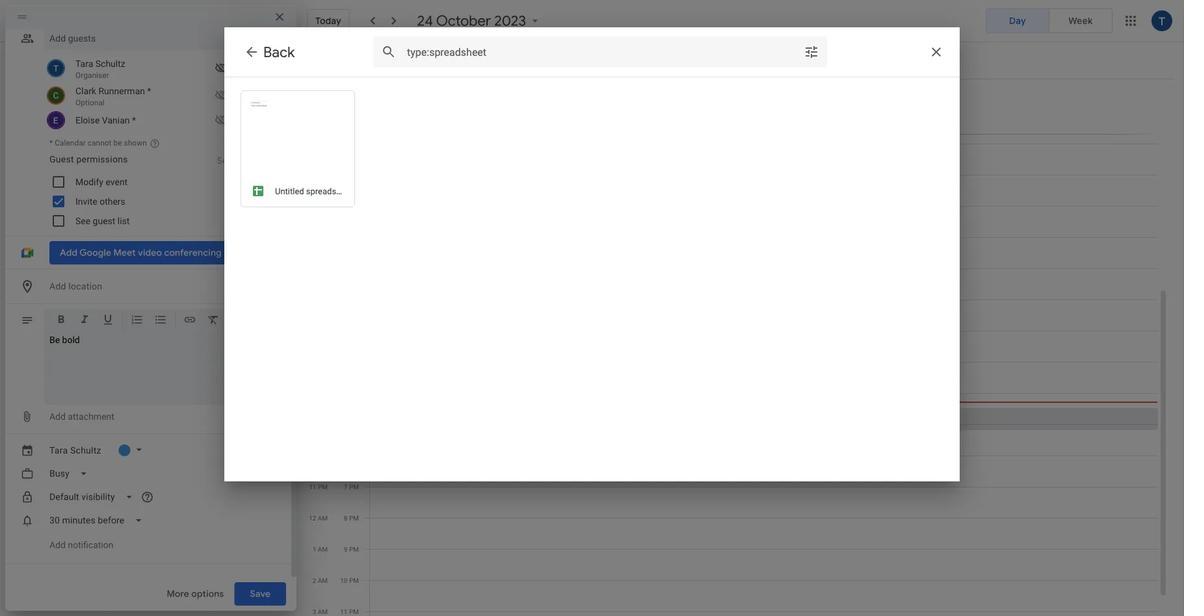 Task type: vqa. For each thing, say whether or not it's contained in the screenshot.
Agenda
no



Task type: locate. For each thing, give the bounding box(es) containing it.
0 vertical spatial add
[[49, 411, 66, 422]]

schultz down the add attachment at the bottom left of the page
[[70, 445, 101, 456]]

2 10 from the top
[[340, 577, 348, 585]]

1 9 from the top
[[344, 171, 347, 179]]

schultz inside tara schultz organiser
[[95, 58, 125, 69]]

1 horizontal spatial *
[[132, 115, 136, 126]]

tara inside tara schultz organiser
[[75, 58, 93, 69]]

0 vertical spatial 10
[[340, 202, 347, 210]]

7 pm
[[344, 483, 359, 491]]

eloise vanian *
[[75, 115, 136, 126]]

9 am
[[344, 171, 359, 179]]

* right vanian
[[132, 115, 136, 126]]

1 10 from the top
[[340, 202, 347, 210]]

tara up organiser on the left of the page
[[75, 58, 93, 69]]

event
[[106, 177, 128, 187]]

Week radio
[[1049, 8, 1113, 33]]

am down the 8 am
[[349, 171, 359, 179]]

9 for 9 am
[[344, 171, 347, 179]]

1 horizontal spatial 11
[[340, 608, 348, 616]]

modify event
[[75, 177, 128, 187]]

guests invited to this event. tree
[[44, 55, 281, 131]]

0 vertical spatial 8
[[344, 140, 347, 148]]

0 horizontal spatial tara
[[49, 445, 68, 456]]

1 vertical spatial 11
[[340, 608, 348, 616]]

invite others
[[75, 196, 125, 207]]

* down tara schultz, organiser tree item
[[147, 86, 151, 96]]

10
[[340, 202, 347, 210], [340, 577, 348, 585]]

am
[[349, 140, 359, 148], [349, 171, 359, 179], [349, 202, 359, 210], [318, 514, 328, 522], [318, 546, 328, 553], [318, 577, 328, 585], [318, 608, 328, 616]]

8 am
[[344, 140, 359, 148]]

1 8 from the top
[[344, 140, 347, 148]]

remove formatting image
[[207, 313, 220, 329]]

24 october 2023 button
[[412, 12, 547, 30]]

8
[[344, 140, 347, 148], [344, 514, 348, 522]]

2 9 from the top
[[344, 546, 348, 553]]

2
[[313, 202, 316, 210], [313, 577, 316, 585]]

0 vertical spatial tara
[[75, 58, 93, 69]]

add left notification
[[49, 540, 66, 551]]

group
[[44, 149, 281, 231]]

add attachment
[[49, 411, 114, 422]]

tara for tara schultz organiser
[[75, 58, 93, 69]]

8 pm
[[344, 514, 359, 522]]

runnerman
[[98, 86, 145, 96]]

* inside clark runnerman * optional
[[147, 86, 151, 96]]

permissions
[[76, 154, 128, 165]]

11 pm
[[309, 483, 328, 491], [340, 608, 359, 616]]

1
[[313, 546, 316, 553]]

pm left the 10 am in the top left of the page
[[318, 202, 328, 210]]

group containing guest permissions
[[44, 149, 281, 231]]

modify
[[75, 177, 103, 187]]

tara for tara schultz
[[49, 445, 68, 456]]

am down jot
[[349, 140, 359, 148]]

1 vertical spatial tara
[[49, 445, 68, 456]]

1 vertical spatial 9
[[344, 546, 348, 553]]

8 up 9 am
[[344, 140, 347, 148]]

1 vertical spatial 11 pm
[[340, 608, 359, 616]]

am right 3
[[318, 608, 328, 616]]

tara
[[75, 58, 93, 69], [49, 445, 68, 456]]

am for 8 am
[[349, 140, 359, 148]]

underline image
[[101, 313, 114, 329]]

2 vertical spatial *
[[49, 138, 53, 147]]

clark runnerman * optional
[[75, 86, 151, 107]]

day
[[1009, 15, 1026, 26]]

24 october 2023
[[417, 12, 526, 30]]

vanian
[[102, 115, 130, 126]]

schultz up organiser on the left of the page
[[95, 58, 125, 69]]

11 up 12 at the left bottom of page
[[309, 483, 316, 491]]

1 vertical spatial add
[[49, 540, 66, 551]]

schultz for tara schultz organiser
[[95, 58, 125, 69]]

0 vertical spatial 11
[[309, 483, 316, 491]]

0 horizontal spatial 11
[[309, 483, 316, 491]]

cannot
[[88, 138, 112, 147]]

1 vertical spatial *
[[132, 115, 136, 126]]

10 right 2 pm
[[340, 202, 347, 210]]

9 up the 10 am in the top left of the page
[[344, 171, 347, 179]]

am left 10 pm
[[318, 577, 328, 585]]

1 horizontal spatial tara
[[75, 58, 93, 69]]

10 right 2 am on the left bottom of the page
[[340, 577, 348, 585]]

Description text field
[[49, 335, 276, 400]]

8 for 8 pm
[[344, 514, 348, 522]]

tara down the add attachment at the bottom left of the page
[[49, 445, 68, 456]]

2 2 from the top
[[313, 577, 316, 585]]

pm
[[318, 202, 328, 210], [318, 483, 328, 491], [349, 483, 359, 491], [349, 514, 359, 522], [349, 546, 359, 553], [349, 577, 359, 585], [349, 608, 359, 616]]

1 2 from the top
[[313, 202, 316, 210]]

grid containing jot
[[302, 79, 1169, 617]]

1 vertical spatial 2
[[313, 577, 316, 585]]

0 vertical spatial 9
[[344, 171, 347, 179]]

am right 12 at the left bottom of page
[[318, 514, 328, 522]]

calendar
[[55, 138, 86, 147]]

add left the attachment
[[49, 411, 66, 422]]

add notification
[[49, 540, 113, 551]]

2 add from the top
[[49, 540, 66, 551]]

1 vertical spatial 8
[[344, 514, 348, 522]]

am right 1
[[318, 546, 328, 553]]

schultz
[[95, 58, 125, 69], [70, 445, 101, 456]]

8 right 12 am
[[344, 514, 348, 522]]

* inside eloise vanian tree item
[[132, 115, 136, 126]]

11
[[309, 483, 316, 491], [340, 608, 348, 616]]

shown
[[124, 138, 147, 147]]

10 for 10 pm
[[340, 577, 348, 585]]

2 8 from the top
[[344, 514, 348, 522]]

am down 9 am
[[349, 202, 359, 210]]

0 vertical spatial *
[[147, 86, 151, 96]]

am for 10 am
[[349, 202, 359, 210]]

8 for 8 am
[[344, 140, 347, 148]]

*
[[147, 86, 151, 96], [132, 115, 136, 126], [49, 138, 53, 147]]

1 horizontal spatial 11 pm
[[340, 608, 359, 616]]

add
[[49, 411, 66, 422], [49, 540, 66, 551]]

formatting options toolbar
[[44, 309, 281, 337]]

11 pm right the 3 am
[[340, 608, 359, 616]]

tara schultz organiser
[[75, 58, 125, 80]]

1 add from the top
[[49, 411, 66, 422]]

0 horizontal spatial 11 pm
[[309, 483, 328, 491]]

9 right 1 am in the bottom left of the page
[[344, 546, 348, 553]]

invite
[[75, 196, 97, 207]]

1 vertical spatial schultz
[[70, 445, 101, 456]]

today
[[315, 15, 341, 27]]

clark
[[75, 86, 96, 96]]

11 right the 3 am
[[340, 608, 348, 616]]

* for clark runnerman * optional
[[147, 86, 151, 96]]

2 horizontal spatial *
[[147, 86, 151, 96]]

tara schultz, organiser tree item
[[44, 55, 281, 83]]

0 vertical spatial schultz
[[95, 58, 125, 69]]

1 vertical spatial 10
[[340, 577, 348, 585]]

grid
[[302, 79, 1169, 617]]

bold image
[[55, 313, 68, 329]]

0 vertical spatial 2
[[313, 202, 316, 210]]

pm down 8 pm
[[349, 546, 359, 553]]

10 for 10 am
[[340, 202, 347, 210]]

2 for 2 pm
[[313, 202, 316, 210]]

numbered list image
[[131, 313, 144, 329]]

9
[[344, 171, 347, 179], [344, 546, 348, 553]]

week
[[1069, 15, 1093, 26]]

2 up 3
[[313, 577, 316, 585]]

add attachment button
[[44, 405, 120, 429]]

notification
[[68, 540, 113, 551]]

11 pm left 7
[[309, 483, 328, 491]]

option group
[[986, 8, 1113, 33]]

* left "calendar"
[[49, 138, 53, 147]]

guest
[[49, 154, 74, 165]]

2 left the 10 am in the top left of the page
[[313, 202, 316, 210]]



Task type: describe. For each thing, give the bounding box(es) containing it.
list
[[118, 216, 130, 226]]

october
[[436, 12, 491, 30]]

see
[[75, 216, 90, 226]]

0 horizontal spatial *
[[49, 138, 53, 147]]

be
[[49, 335, 60, 346]]

option group containing day
[[986, 8, 1113, 33]]

am for 9 am
[[349, 171, 359, 179]]

be
[[113, 138, 122, 147]]

12 am
[[309, 514, 328, 522]]

pm down 9 pm
[[349, 577, 359, 585]]

Day radio
[[986, 8, 1050, 33]]

9 pm
[[344, 546, 359, 553]]

add for add notification
[[49, 540, 66, 551]]

pm right 7
[[349, 483, 359, 491]]

0 vertical spatial 11 pm
[[309, 483, 328, 491]]

optional
[[75, 98, 105, 107]]

see guest list
[[75, 216, 130, 226]]

3 am
[[313, 608, 328, 616]]

pm left 7
[[318, 483, 328, 491]]

2 pm
[[313, 202, 328, 210]]

9 for 9 pm
[[344, 546, 348, 553]]

2 am
[[313, 577, 328, 585]]

add notification button
[[44, 534, 119, 557]]

bold
[[62, 335, 80, 346]]

insert link image
[[183, 313, 196, 329]]

guest
[[93, 216, 115, 226]]

jot
[[352, 124, 360, 131]]

be bold
[[49, 335, 80, 346]]

am for 1 am
[[318, 546, 328, 553]]

10 am
[[340, 202, 359, 210]]

7
[[344, 483, 348, 491]]

3
[[313, 608, 316, 616]]

am for 2 am
[[318, 577, 328, 585]]

eloise
[[75, 115, 100, 126]]

today button
[[307, 9, 350, 33]]

12
[[309, 514, 316, 522]]

* calendar cannot be shown
[[49, 138, 147, 147]]

eloise vanian tree item
[[44, 110, 281, 131]]

am for 3 am
[[318, 608, 328, 616]]

* for eloise vanian *
[[132, 115, 136, 126]]

clark runnerman, optional tree item
[[44, 83, 281, 110]]

organiser
[[75, 71, 109, 80]]

bulleted list image
[[154, 313, 167, 329]]

24
[[417, 12, 433, 30]]

10 pm
[[340, 577, 359, 585]]

1 am
[[313, 546, 328, 553]]

guest permissions
[[49, 154, 128, 165]]

am for 12 am
[[318, 514, 328, 522]]

add for add attachment
[[49, 411, 66, 422]]

tara schultz
[[49, 445, 101, 456]]

attachment
[[68, 411, 114, 422]]

2 for 2 am
[[313, 577, 316, 585]]

2023
[[494, 12, 526, 30]]

italic image
[[78, 313, 91, 329]]

pm down 10 pm
[[349, 608, 359, 616]]

others
[[100, 196, 125, 207]]

schultz for tara schultz
[[70, 445, 101, 456]]

pm up 9 pm
[[349, 514, 359, 522]]



